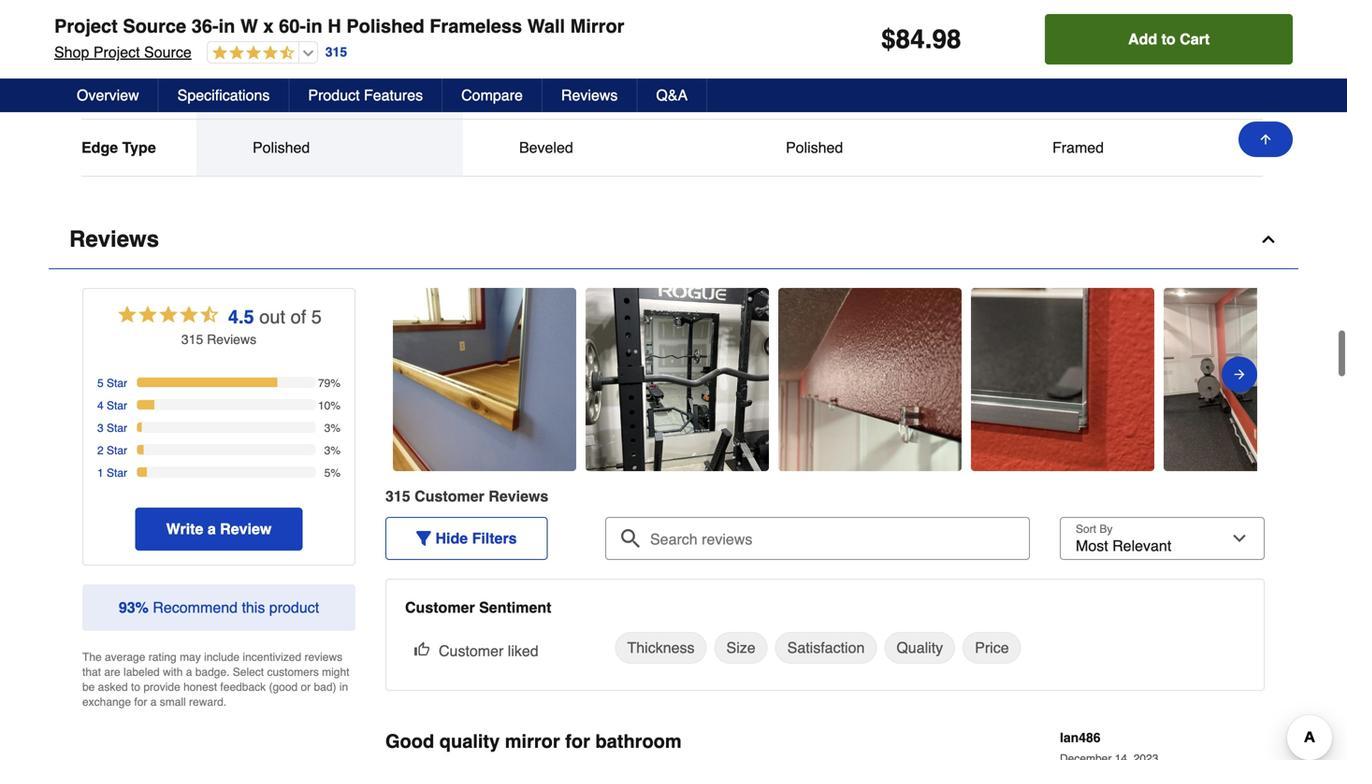 Task type: locate. For each thing, give the bounding box(es) containing it.
1 frame from the left
[[276, 82, 314, 99]]

flat,
[[961, 351, 985, 368]]

3 star
[[97, 422, 127, 435]]

1 vertical spatial 315
[[181, 332, 203, 347]]

it down compress
[[1134, 455, 1142, 473]]

3 no from the left
[[786, 82, 805, 99]]

clips down studs.
[[900, 560, 930, 577]]

no frame for the rightmost no frame cell
[[786, 82, 848, 99]]

install
[[1092, 455, 1130, 473], [1118, 482, 1157, 499]]

0 vertical spatial 315
[[325, 45, 347, 60]]

4.5 stars image left 4.5
[[116, 303, 221, 330]]

1 horizontal spatial gym
[[1028, 219, 1056, 237]]

cart
[[1180, 30, 1210, 48]]

a right write
[[208, 521, 216, 538]]

wall
[[1237, 324, 1262, 342], [900, 482, 926, 499]]

reviews up beveled cell
[[561, 87, 618, 104]]

1 horizontal spatial wall
[[1237, 324, 1262, 342]]

1 horizontal spatial 315
[[325, 45, 347, 60]]

0 vertical spatial clips
[[1224, 298, 1254, 315]]

4.5 stars image down w
[[208, 45, 295, 62]]

wall up mirror.
[[1237, 324, 1262, 342]]

in
[[219, 15, 235, 37], [306, 15, 323, 37], [987, 219, 999, 237], [979, 482, 990, 499], [340, 681, 348, 694]]

(good
[[269, 681, 298, 694]]

handled
[[1215, 482, 1268, 499]]

to right deciding
[[1272, 560, 1284, 577]]

0 vertical spatial source
[[123, 15, 186, 37]]

1 horizontal spatial 5
[[311, 306, 322, 328]]

to right due
[[1058, 193, 1070, 211]]

1/4".
[[1009, 324, 1040, 342]]

my down give
[[969, 586, 989, 604]]

project up shop
[[54, 15, 118, 37]]

polished for 1st polished cell from the left
[[253, 139, 310, 156]]

out
[[259, 306, 285, 328], [947, 403, 968, 420]]

mirror down liked
[[505, 731, 560, 753]]

0 vertical spatial on
[[986, 272, 1003, 289]]

to left give
[[934, 560, 947, 577]]

0 vertical spatial wall
[[1237, 324, 1262, 342]]

2 vertical spatial price
[[975, 640, 1009, 657]]

4 star
[[97, 400, 127, 413]]

add to cart button
[[1046, 14, 1293, 65]]

36-
[[192, 15, 219, 37]]

it's left big,
[[900, 246, 918, 263]]

0 vertical spatial project
[[54, 15, 118, 37]]

2 horizontal spatial no frame
[[786, 82, 848, 99]]

this right installed
[[959, 219, 983, 237]]

review inside write a review button
[[220, 521, 272, 538]]

cell
[[786, 24, 941, 43], [1053, 24, 1207, 43]]

i left think on the top right of the page
[[1086, 272, 1090, 289]]

it's right say,
[[1205, 219, 1223, 237]]

0 vertical spatial are
[[933, 324, 954, 342]]

during
[[1044, 455, 1088, 473]]

before
[[1165, 560, 1208, 577]]

to right add
[[1162, 30, 1176, 48]]

1 vertical spatial with
[[1134, 377, 1161, 394]]

2 vertical spatial customer
[[439, 643, 504, 660]]

is down "but"
[[1267, 324, 1277, 342]]

wow the price is amazing!
[[900, 118, 1134, 140]]

type up the shop project source
[[81, 25, 115, 42]]

think
[[1094, 272, 1126, 289]]

install down compress
[[1092, 455, 1130, 473]]

1 vertical spatial was
[[1080, 508, 1107, 525]]

install up able
[[1118, 482, 1157, 499]]

1 vertical spatial also
[[958, 534, 985, 551]]

4.5
[[228, 306, 254, 328]]

compare button
[[443, 79, 543, 112]]

ordered a gym set due to coronavirus closing the gym, installed this in the gym area. what can i say, it's a mirror, it's big, and the price is absurdly good. i just wanted to add my thoughts on installation. i think the low ratings mostly result from installation issues. i purchased some clips but they are exactly 1/4". that will only work well if the wall is perfectly flat, which is hard to do with such a large mirror. i made my own mirror-holding strips with some cedar and routed out 5/16" of an inch. lowe's also had felt pads about 1/32nd of an inch that compress as needed. i put 12 of those on the back. during install it was obvious that my wall bowed in the center and my install method handled it perfectly. and at 36" wide i was able to secure it to three studs. (i also considered using washers behind the mirror clips to give them a little more than 1/4" before deciding to just make my own.)
[[900, 193, 1289, 604]]

1 vertical spatial out
[[947, 403, 968, 420]]

0 horizontal spatial s
[[250, 332, 257, 347]]

5 star from the top
[[107, 467, 127, 480]]

own.)
[[993, 586, 1029, 604]]

ordered
[[900, 193, 955, 211]]

of right 4.5
[[291, 306, 306, 328]]

s inside 4.5 out of 5 315 review s
[[250, 332, 257, 347]]

thickness button
[[615, 633, 707, 664]]

1 horizontal spatial frame
[[543, 82, 581, 99]]

just down say,
[[1167, 246, 1190, 263]]

2 no frame from the left
[[519, 82, 581, 99]]

of
[[291, 306, 306, 328], [1011, 403, 1023, 420], [992, 429, 1004, 446], [900, 455, 913, 473]]

60-
[[279, 15, 306, 37]]

are up asked
[[104, 666, 120, 679]]

with inside the average rating may include incentivized reviews that are labeled with a badge. select customers might be asked to provide honest feedback (good or bad) in exchange for a small reward.
[[163, 666, 183, 679]]

shop
[[54, 44, 89, 61]]

.
[[925, 24, 933, 54]]

5 inside 4.5 out of 5 315 review s
[[311, 306, 322, 328]]

1 horizontal spatial quality
[[897, 640, 944, 657]]

1 horizontal spatial mirror
[[1241, 534, 1280, 551]]

frame for middle no frame cell
[[543, 82, 581, 99]]

customer up hide
[[415, 488, 485, 505]]

with down such
[[1134, 377, 1161, 394]]

for down provide at the left of the page
[[134, 696, 147, 709]]

considered
[[989, 534, 1063, 551]]

this left 'product'
[[242, 599, 265, 617]]

3 no frame from the left
[[786, 82, 848, 99]]

5%
[[324, 467, 341, 480]]

s down 4.5
[[250, 332, 257, 347]]

also right (i
[[958, 534, 985, 551]]

star up 4 star
[[107, 377, 127, 390]]

1 vertical spatial it
[[1272, 482, 1280, 499]]

5 up '4'
[[97, 377, 104, 390]]

1 vertical spatial are
[[104, 666, 120, 679]]

polished cell down product
[[253, 138, 407, 157]]

2 3% from the top
[[324, 444, 341, 458]]

1 horizontal spatial was
[[1146, 455, 1173, 473]]

low
[[1155, 272, 1178, 289]]

price button
[[963, 633, 1022, 664]]

gym,
[[1232, 193, 1264, 211]]

type right edge
[[122, 139, 156, 156]]

1 vertical spatial reviews button
[[49, 210, 1299, 269]]

that
[[1044, 324, 1074, 342]]

no frame
[[253, 82, 314, 99], [519, 82, 581, 99], [786, 82, 848, 99]]

out inside 'ordered a gym set due to coronavirus closing the gym, installed this in the gym area. what can i say, it's a mirror, it's big, and the price is absurdly good. i just wanted to add my thoughts on installation. i think the low ratings mostly result from installation issues. i purchased some clips but they are exactly 1/4". that will only work well if the wall is perfectly flat, which is hard to do with such a large mirror. i made my own mirror-holding strips with some cedar and routed out 5/16" of an inch. lowe's also had felt pads about 1/32nd of an inch that compress as needed. i put 12 of those on the back. during install it was obvious that my wall bowed in the center and my install method handled it perfectly. and at 36" wide i was able to secure it to three studs. (i also considered using washers behind the mirror clips to give them a little more than 1/4" before deciding to just make my own.)'
[[947, 403, 968, 420]]

0 vertical spatial 5
[[311, 306, 322, 328]]

the left gym,
[[1207, 193, 1227, 211]]

installed
[[900, 219, 955, 237]]

0 horizontal spatial was
[[1080, 508, 1107, 525]]

the average rating may include incentivized reviews that are labeled with a badge. select customers might be asked to provide honest feedback (good or bad) in exchange for a small reward.
[[82, 651, 350, 709]]

or
[[301, 681, 311, 694]]

customer for customer liked
[[439, 643, 504, 660]]

customer up thumb up image
[[405, 599, 475, 617]]

to right able
[[1143, 508, 1156, 525]]

reviews down edge type
[[69, 226, 159, 252]]

on down '1/32nd'
[[958, 455, 974, 473]]

price up set
[[982, 118, 1027, 140]]

0 vertical spatial s
[[250, 332, 257, 347]]

liked
[[508, 643, 539, 660]]

2 frame from the left
[[543, 82, 581, 99]]

bowed
[[930, 482, 974, 499]]

polystyrene cell
[[1053, 82, 1131, 99]]

with down rating
[[163, 666, 183, 679]]

that up during
[[1061, 429, 1086, 446]]

1 horizontal spatial s
[[540, 488, 549, 505]]

1 horizontal spatial on
[[986, 272, 1003, 289]]

gym left set
[[972, 193, 1000, 211]]

frame for the rightmost no frame cell
[[809, 82, 848, 99]]

are
[[933, 324, 954, 342], [104, 666, 120, 679]]

gym down due
[[1028, 219, 1056, 237]]

just left make
[[900, 586, 924, 604]]

3% for 2 star
[[324, 444, 341, 458]]

0 horizontal spatial 315
[[181, 332, 203, 347]]

an
[[1027, 403, 1044, 420], [1009, 429, 1025, 446]]

is left hard
[[1032, 351, 1043, 368]]

0 horizontal spatial are
[[104, 666, 120, 679]]

holding
[[1042, 377, 1090, 394]]

x
[[263, 15, 274, 37]]

1 horizontal spatial clips
[[1224, 298, 1254, 315]]

that up handled
[[1232, 455, 1257, 473]]

0 horizontal spatial for
[[134, 696, 147, 709]]

on
[[986, 272, 1003, 289], [958, 455, 974, 473]]

0 vertical spatial quality
[[897, 640, 944, 657]]

strips
[[1094, 377, 1130, 394]]

price inside button
[[975, 640, 1009, 657]]

0 horizontal spatial also
[[958, 534, 985, 551]]

4 star from the top
[[107, 444, 127, 458]]

no frame cell
[[253, 81, 407, 100], [519, 81, 674, 100], [786, 82, 848, 99]]

2 horizontal spatial no
[[786, 82, 805, 99]]

for left bathroom
[[566, 731, 590, 753]]

0 horizontal spatial cell
[[786, 24, 941, 43]]

0 vertical spatial it
[[1134, 455, 1142, 473]]

5 up 79%
[[311, 306, 322, 328]]

some up had
[[1165, 377, 1202, 394]]

0 vertical spatial 3%
[[324, 422, 341, 435]]

1 star from the top
[[107, 377, 127, 390]]

write
[[166, 521, 203, 538]]

a
[[959, 193, 968, 211], [1227, 219, 1235, 237], [1185, 351, 1193, 368], [208, 521, 216, 538], [1020, 560, 1029, 577], [186, 666, 192, 679], [150, 696, 157, 709]]

1 vertical spatial just
[[900, 586, 924, 604]]

behind
[[1167, 534, 1212, 551]]

polished cell up ordered
[[786, 138, 941, 157]]

1 horizontal spatial wall cell
[[519, 24, 674, 43]]

it's
[[1205, 219, 1223, 237], [900, 246, 918, 263]]

the up deciding
[[1216, 534, 1237, 551]]

0 horizontal spatial this
[[242, 599, 265, 617]]

1 vertical spatial for
[[566, 731, 590, 753]]

0 vertical spatial an
[[1027, 403, 1044, 420]]

also left had
[[1134, 403, 1162, 420]]

in left w
[[219, 15, 235, 37]]

and up thoughts
[[951, 246, 976, 263]]

source up the material
[[144, 44, 192, 61]]

3 star from the top
[[107, 422, 127, 435]]

it right handled
[[1272, 482, 1280, 499]]

wall cell
[[253, 24, 407, 43], [519, 24, 674, 43]]

purchased
[[1109, 298, 1179, 315]]

that down the
[[82, 666, 101, 679]]

installation.
[[1007, 272, 1082, 289]]

them
[[983, 560, 1016, 577]]

no for no frame cell to the left
[[253, 82, 272, 99]]

overview
[[77, 87, 139, 104]]

quality right good
[[440, 731, 500, 753]]

mirror down three
[[1241, 534, 1280, 551]]

include
[[204, 651, 240, 664]]

0 vertical spatial customer
[[415, 488, 485, 505]]

1 vertical spatial mirror
[[505, 731, 560, 753]]

3 frame from the left
[[809, 82, 848, 99]]

some up if
[[1183, 298, 1220, 315]]

no frame for no frame cell to the left
[[253, 82, 314, 99]]

a right ordered
[[959, 193, 968, 211]]

uploaded image image
[[134, 116, 791, 608], [393, 371, 577, 389], [586, 371, 769, 389], [779, 371, 962, 389], [971, 371, 1155, 389], [1164, 371, 1348, 389]]

1 horizontal spatial no frame
[[519, 82, 581, 99]]

my
[[900, 272, 920, 289], [942, 377, 962, 394], [1262, 455, 1282, 473], [1094, 482, 1114, 499], [969, 586, 989, 604]]

review up filters
[[489, 488, 540, 505]]

are down from
[[933, 324, 954, 342]]

review for write a review
[[220, 521, 272, 538]]

satisfaction button
[[776, 633, 877, 664]]

1 horizontal spatial no
[[519, 82, 539, 99]]

1 horizontal spatial and
[[1065, 482, 1090, 499]]

2 star from the top
[[107, 400, 127, 413]]

no
[[253, 82, 272, 99], [519, 82, 539, 99], [786, 82, 805, 99]]

93
[[119, 599, 135, 617]]

s
[[250, 332, 257, 347], [540, 488, 549, 505]]

an left "inch"
[[1009, 429, 1025, 446]]

2 horizontal spatial 315
[[386, 488, 411, 505]]

4.5 stars image
[[208, 45, 295, 62], [116, 303, 221, 330]]

exactly
[[959, 324, 1005, 342]]

1 cell from the left
[[786, 24, 941, 43]]

three
[[1238, 508, 1272, 525]]

star right '1'
[[107, 467, 127, 480]]

bathroom
[[596, 731, 682, 753]]

0 vertical spatial was
[[1146, 455, 1173, 473]]

0 vertical spatial also
[[1134, 403, 1162, 420]]

0 vertical spatial install
[[1092, 455, 1130, 473]]

specifications
[[178, 87, 270, 104]]

good quality mirror for bathroom
[[386, 731, 682, 753]]

wow
[[900, 118, 944, 140]]

reviews for the bottom the reviews button
[[69, 226, 159, 252]]

0 horizontal spatial mirror
[[505, 731, 560, 753]]

polished cell
[[253, 138, 407, 157], [786, 138, 941, 157]]

was up using
[[1080, 508, 1107, 525]]

of left those at bottom
[[900, 455, 913, 473]]

0 horizontal spatial no
[[253, 82, 272, 99]]

0 vertical spatial review
[[207, 332, 250, 347]]

1 vertical spatial type
[[122, 139, 156, 156]]

to left three
[[1221, 508, 1233, 525]]

0 vertical spatial that
[[1061, 429, 1086, 446]]

0 horizontal spatial clips
[[900, 560, 930, 577]]

1 horizontal spatial polished cell
[[786, 138, 941, 157]]

2 horizontal spatial polished
[[786, 139, 844, 156]]

0 vertical spatial with
[[1118, 351, 1145, 368]]

0 vertical spatial mirror
[[1241, 534, 1280, 551]]

center
[[1019, 482, 1061, 499]]

1 no from the left
[[253, 82, 272, 99]]

can
[[1138, 219, 1162, 237]]

0 horizontal spatial no frame
[[253, 82, 314, 99]]

0 vertical spatial reviews
[[561, 87, 618, 104]]

1 vertical spatial 3%
[[324, 444, 341, 458]]

2 horizontal spatial no frame cell
[[786, 82, 848, 99]]

3% up 5%
[[324, 444, 341, 458]]

and down mirror.
[[1247, 377, 1272, 394]]

and
[[951, 246, 976, 263], [1247, 377, 1272, 394], [1065, 482, 1090, 499]]

1 horizontal spatial this
[[959, 219, 983, 237]]

1 no frame from the left
[[253, 82, 314, 99]]

star right '4'
[[107, 400, 127, 413]]

polished
[[347, 15, 425, 37], [253, 139, 310, 156], [786, 139, 844, 156]]

project source 36-in w x 60-in h polished frameless wall mirror
[[54, 15, 625, 37]]

98
[[933, 24, 962, 54]]

obvious
[[1177, 455, 1228, 473]]

it
[[1134, 455, 1142, 473], [1272, 482, 1280, 499], [1209, 508, 1217, 525]]

0 horizontal spatial out
[[259, 306, 285, 328]]

price
[[982, 118, 1027, 140], [1005, 246, 1037, 263], [975, 640, 1009, 657]]

1 vertical spatial price
[[1005, 246, 1037, 263]]

2 vertical spatial review
[[220, 521, 272, 538]]

price up installation.
[[1005, 246, 1037, 263]]

1 3% from the top
[[324, 422, 341, 435]]

s up hide filters button
[[540, 488, 549, 505]]

the left back.
[[979, 455, 999, 473]]

the left "low"
[[1130, 272, 1151, 289]]

source up the shop project source
[[123, 15, 186, 37]]

1 vertical spatial 5
[[97, 377, 104, 390]]

thickness
[[628, 640, 695, 657]]

mirror
[[571, 15, 625, 37]]

for
[[134, 696, 147, 709], [566, 731, 590, 753]]

0 vertical spatial out
[[259, 306, 285, 328]]

customer down customer sentiment on the left
[[439, 643, 504, 660]]

2 no from the left
[[519, 82, 539, 99]]

with right do
[[1118, 351, 1145, 368]]

i
[[1166, 219, 1170, 237], [1159, 246, 1163, 263], [1086, 272, 1090, 289], [1101, 298, 1105, 315], [1282, 351, 1286, 368], [1238, 429, 1242, 446], [1072, 508, 1076, 525]]

are inside the average rating may include incentivized reviews that are labeled with a badge. select customers might be asked to provide honest feedback (good or bad) in exchange for a small reward.
[[104, 666, 120, 679]]



Task type: vqa. For each thing, say whether or not it's contained in the screenshot.
Choose a Washing Machine Cleaner to the bottom
no



Task type: describe. For each thing, give the bounding box(es) containing it.
to left do
[[1081, 351, 1093, 368]]

but
[[1258, 298, 1279, 315]]

4
[[97, 400, 104, 413]]

the up at
[[994, 482, 1015, 499]]

the right if
[[1212, 324, 1232, 342]]

polished for second polished cell from the left
[[786, 139, 844, 156]]

quality button
[[885, 633, 956, 664]]

in right installed
[[987, 219, 999, 237]]

0 horizontal spatial 5
[[97, 377, 104, 390]]

ratings
[[1182, 272, 1227, 289]]

studs.
[[900, 534, 940, 551]]

hide filters
[[436, 530, 517, 547]]

coronavirus
[[1074, 193, 1152, 211]]

the
[[82, 651, 102, 664]]

provide
[[144, 681, 180, 694]]

material
[[131, 82, 187, 99]]

beveled
[[519, 139, 573, 156]]

1 vertical spatial some
[[1165, 377, 1202, 394]]

a left little
[[1020, 560, 1029, 577]]

1 polished cell from the left
[[253, 138, 407, 157]]

customer for customer sentiment
[[405, 599, 475, 617]]

arrow right image
[[1233, 364, 1248, 386]]

2 cell from the left
[[1053, 24, 1207, 43]]

i right 'wide'
[[1072, 508, 1076, 525]]

1 vertical spatial gym
[[1028, 219, 1056, 237]]

of down mirror-
[[1011, 403, 1023, 420]]

i down think on the top right of the page
[[1101, 298, 1105, 315]]

in inside the average rating may include incentivized reviews that are labeled with a badge. select customers might be asked to provide honest feedback (good or bad) in exchange for a small reward.
[[340, 681, 348, 694]]

0 horizontal spatial wall
[[900, 482, 926, 499]]

0 horizontal spatial and
[[951, 246, 976, 263]]

315 inside 4.5 out of 5 315 review s
[[181, 332, 203, 347]]

0 horizontal spatial on
[[958, 455, 974, 473]]

due
[[1029, 193, 1054, 211]]

w
[[240, 15, 258, 37]]

of down 5/16"
[[992, 429, 1004, 446]]

1/32nd
[[942, 429, 988, 446]]

reviews for the topmost the reviews button
[[561, 87, 618, 104]]

that inside the average rating may include incentivized reviews that are labeled with a badge. select customers might be asked to provide honest feedback (good or bad) in exchange for a small reward.
[[82, 666, 101, 679]]

inch
[[1029, 429, 1057, 446]]

1 vertical spatial quality
[[440, 731, 500, 753]]

1 horizontal spatial for
[[566, 731, 590, 753]]

write a review
[[166, 521, 272, 538]]

%
[[135, 599, 149, 617]]

315 for 315
[[325, 45, 347, 60]]

frame material
[[81, 82, 187, 99]]

overview button
[[58, 79, 159, 112]]

this inside 'ordered a gym set due to coronavirus closing the gym, installed this in the gym area. what can i say, it's a mirror, it's big, and the price is absurdly good. i just wanted to add my thoughts on installation. i think the low ratings mostly result from installation issues. i purchased some clips but they are exactly 1/4". that will only work well if the wall is perfectly flat, which is hard to do with such a large mirror. i made my own mirror-holding strips with some cedar and routed out 5/16" of an inch. lowe's also had felt pads about 1/32nd of an inch that compress as needed. i put 12 of those on the back. during install it was obvious that my wall bowed in the center and my install method handled it perfectly. and at 36" wide i was able to secure it to three studs. (i also considered using washers behind the mirror clips to give them a little more than 1/4" before deciding to just make my own.)'
[[959, 219, 983, 237]]

rating
[[149, 651, 177, 664]]

315 customer review s
[[386, 488, 549, 505]]

be
[[82, 681, 95, 694]]

framed cell
[[1053, 138, 1207, 157]]

result
[[900, 298, 937, 315]]

as
[[1159, 429, 1175, 446]]

315 for 315 customer review s
[[386, 488, 411, 505]]

edge type
[[81, 139, 156, 156]]

wide
[[1037, 508, 1068, 525]]

93 % recommend this product
[[119, 599, 319, 617]]

to inside the average rating may include incentivized reviews that are labeled with a badge. select customers might be asked to provide honest feedback (good or bad) in exchange for a small reward.
[[131, 681, 140, 694]]

installation
[[975, 298, 1046, 315]]

2 vertical spatial it
[[1209, 508, 1217, 525]]

review for 315 customer review s
[[489, 488, 540, 505]]

a right such
[[1185, 351, 1193, 368]]

shop project source
[[54, 44, 192, 61]]

method
[[1161, 482, 1211, 499]]

1 vertical spatial s
[[540, 488, 549, 505]]

sean
[[900, 575, 932, 590]]

had
[[1166, 403, 1191, 420]]

features
[[364, 87, 423, 104]]

chevron up image
[[1260, 230, 1278, 249]]

star for 3 star
[[107, 422, 127, 435]]

in up and in the right of the page
[[979, 482, 990, 499]]

0 vertical spatial 4.5 stars image
[[208, 45, 295, 62]]

labeled
[[124, 666, 160, 679]]

pads
[[1219, 403, 1252, 420]]

needed.
[[1179, 429, 1233, 446]]

filters
[[472, 530, 517, 547]]

1 star
[[97, 467, 127, 480]]

q&a
[[656, 87, 688, 104]]

the right wow
[[949, 118, 977, 140]]

1 vertical spatial and
[[1247, 377, 1272, 394]]

perfectly
[[900, 351, 957, 368]]

0 horizontal spatial type
[[81, 25, 115, 42]]

thumb up image
[[415, 642, 430, 657]]

and
[[964, 508, 990, 525]]

product
[[269, 599, 319, 617]]

84
[[896, 24, 925, 54]]

make
[[928, 586, 964, 604]]

a down provide at the left of the page
[[150, 696, 157, 709]]

a inside button
[[208, 521, 216, 538]]

from
[[941, 298, 971, 315]]

in left "h" at the top left of the page
[[306, 15, 323, 37]]

i right good.
[[1159, 246, 1163, 263]]

add
[[1129, 30, 1158, 48]]

little
[[1033, 560, 1059, 577]]

star for 2 star
[[107, 444, 127, 458]]

1 wall cell from the left
[[253, 24, 407, 43]]

no frame for middle no frame cell
[[519, 82, 581, 99]]

i left put at the bottom of the page
[[1238, 429, 1242, 446]]

i right mirror.
[[1282, 351, 1286, 368]]

2 horizontal spatial that
[[1232, 455, 1257, 473]]

big,
[[922, 246, 946, 263]]

arrow up image
[[1259, 132, 1274, 147]]

3% for 3 star
[[324, 422, 341, 435]]

1 horizontal spatial that
[[1061, 429, 1086, 446]]

0 vertical spatial some
[[1183, 298, 1220, 315]]

for inside the average rating may include incentivized reviews that are labeled with a badge. select customers might be asked to provide honest feedback (good or bad) in exchange for a small reward.
[[134, 696, 147, 709]]

to left chevron up "icon"
[[1247, 246, 1259, 263]]

price inside 'ordered a gym set due to coronavirus closing the gym, installed this in the gym area. what can i say, it's a mirror, it's big, and the price is absurdly good. i just wanted to add my thoughts on installation. i think the low ratings mostly result from installation issues. i purchased some clips but they are exactly 1/4". that will only work well if the wall is perfectly flat, which is hard to do with such a large mirror. i made my own mirror-holding strips with some cedar and routed out 5/16" of an inch. lowe's also had felt pads about 1/32nd of an inch that compress as needed. i put 12 of those on the back. during install it was obvious that my wall bowed in the center and my install method handled it perfectly. and at 36" wide i was able to secure it to three studs. (i also considered using washers behind the mirror clips to give them a little more than 1/4" before deciding to just make my own.)'
[[1005, 246, 1037, 263]]

no for middle no frame cell
[[519, 82, 539, 99]]

only
[[1103, 324, 1130, 342]]

mirror inside 'ordered a gym set due to coronavirus closing the gym, installed this in the gym area. what can i say, it's a mirror, it's big, and the price is absurdly good. i just wanted to add my thoughts on installation. i think the low ratings mostly result from installation issues. i purchased some clips but they are exactly 1/4". that will only work well if the wall is perfectly flat, which is hard to do with such a large mirror. i made my own mirror-holding strips with some cedar and routed out 5/16" of an inch. lowe's also had felt pads about 1/32nd of an inch that compress as needed. i put 12 of those on the back. during install it was obvious that my wall bowed in the center and my install method handled it perfectly. and at 36" wide i was able to secure it to three studs. (i also considered using washers behind the mirror clips to give them a little more than 1/4" before deciding to just make my own.)'
[[1241, 534, 1280, 551]]

honest
[[184, 681, 217, 694]]

frame for no frame cell to the left
[[276, 82, 314, 99]]

at
[[994, 508, 1007, 525]]

no for the rightmost no frame cell
[[786, 82, 805, 99]]

my left own
[[942, 377, 962, 394]]

the down set
[[1003, 219, 1024, 237]]

mirror-
[[998, 377, 1042, 394]]

exchange
[[82, 696, 131, 709]]

1 vertical spatial clips
[[900, 560, 930, 577]]

if
[[1200, 324, 1208, 342]]

a down may
[[186, 666, 192, 679]]

2
[[97, 444, 104, 458]]

2 horizontal spatial it
[[1272, 482, 1280, 499]]

5/16"
[[972, 403, 1006, 420]]

closing
[[1156, 193, 1203, 211]]

incentivized
[[243, 651, 301, 664]]

star for 5 star
[[107, 377, 127, 390]]

2 polished cell from the left
[[786, 138, 941, 157]]

beveled cell
[[519, 138, 674, 157]]

h
[[328, 15, 341, 37]]

0 horizontal spatial no frame cell
[[253, 81, 407, 100]]

mirror,
[[1239, 219, 1282, 237]]

i right the can
[[1166, 219, 1170, 237]]

0 vertical spatial just
[[1167, 246, 1190, 263]]

customer liked
[[439, 643, 539, 660]]

0 vertical spatial price
[[982, 118, 1027, 140]]

1 horizontal spatial an
[[1027, 403, 1044, 420]]

star for 4 star
[[107, 400, 127, 413]]

mostly
[[1231, 272, 1274, 289]]

0 vertical spatial gym
[[972, 193, 1000, 211]]

product
[[308, 87, 360, 104]]

washers
[[1107, 534, 1163, 551]]

compare
[[462, 87, 523, 104]]

feedback
[[220, 681, 266, 694]]

using
[[1067, 534, 1103, 551]]

review inside 4.5 out of 5 315 review s
[[207, 332, 250, 347]]

2 vertical spatial and
[[1065, 482, 1090, 499]]

my up able
[[1094, 482, 1114, 499]]

the up thoughts
[[980, 246, 1001, 263]]

amazing!
[[1053, 118, 1134, 140]]

1 horizontal spatial no frame cell
[[519, 81, 674, 100]]

filter image
[[416, 531, 431, 546]]

to inside button
[[1162, 30, 1176, 48]]

back.
[[1004, 455, 1039, 473]]

my down 12
[[1262, 455, 1282, 473]]

product features
[[308, 87, 423, 104]]

my up result
[[900, 272, 920, 289]]

79%
[[318, 377, 341, 390]]

$
[[882, 24, 896, 54]]

0 vertical spatial reviews button
[[543, 79, 638, 112]]

2 wall cell from the left
[[519, 24, 674, 43]]

0 horizontal spatial it
[[1134, 455, 1142, 473]]

are inside 'ordered a gym set due to coronavirus closing the gym, installed this in the gym area. what can i say, it's a mirror, it's big, and the price is absurdly good. i just wanted to add my thoughts on installation. i think the low ratings mostly result from installation issues. i purchased some clips but they are exactly 1/4". that will only work well if the wall is perfectly flat, which is hard to do with such a large mirror. i made my own mirror-holding strips with some cedar and routed out 5/16" of an inch. lowe's also had felt pads about 1/32nd of an inch that compress as needed. i put 12 of those on the back. during install it was obvious that my wall bowed in the center and my install method handled it perfectly. and at 36" wide i was able to secure it to three studs. (i also considered using washers behind the mirror clips to give them a little more than 1/4" before deciding to just make my own.)'
[[933, 324, 954, 342]]

will
[[1078, 324, 1099, 342]]

star for 1 star
[[107, 467, 127, 480]]

ian486
[[1060, 731, 1101, 746]]

0 horizontal spatial an
[[1009, 429, 1025, 446]]

of inside 4.5 out of 5 315 review s
[[291, 306, 306, 328]]

1 horizontal spatial polished
[[347, 15, 425, 37]]

thoughts
[[924, 272, 982, 289]]

1 vertical spatial project
[[93, 44, 140, 61]]

a up wanted
[[1227, 219, 1235, 237]]

may
[[180, 651, 201, 664]]

$ 84 . 98
[[882, 24, 962, 54]]

hard
[[1047, 351, 1077, 368]]

is up installation.
[[1041, 246, 1052, 263]]

1
[[97, 467, 104, 480]]

1 vertical spatial 4.5 stars image
[[116, 303, 221, 330]]

1 vertical spatial it's
[[900, 246, 918, 263]]

customer sentiment
[[405, 599, 552, 617]]

set
[[1004, 193, 1024, 211]]

1 vertical spatial source
[[144, 44, 192, 61]]

mirror.
[[1235, 351, 1277, 368]]

12
[[1271, 429, 1287, 446]]

deciding
[[1212, 560, 1268, 577]]

out inside 4.5 out of 5 315 review s
[[259, 306, 285, 328]]

work
[[1134, 324, 1166, 342]]

quality inside quality button
[[897, 640, 944, 657]]

0 vertical spatial it's
[[1205, 219, 1223, 237]]

1 vertical spatial install
[[1118, 482, 1157, 499]]

is left the framed
[[1032, 118, 1048, 140]]



